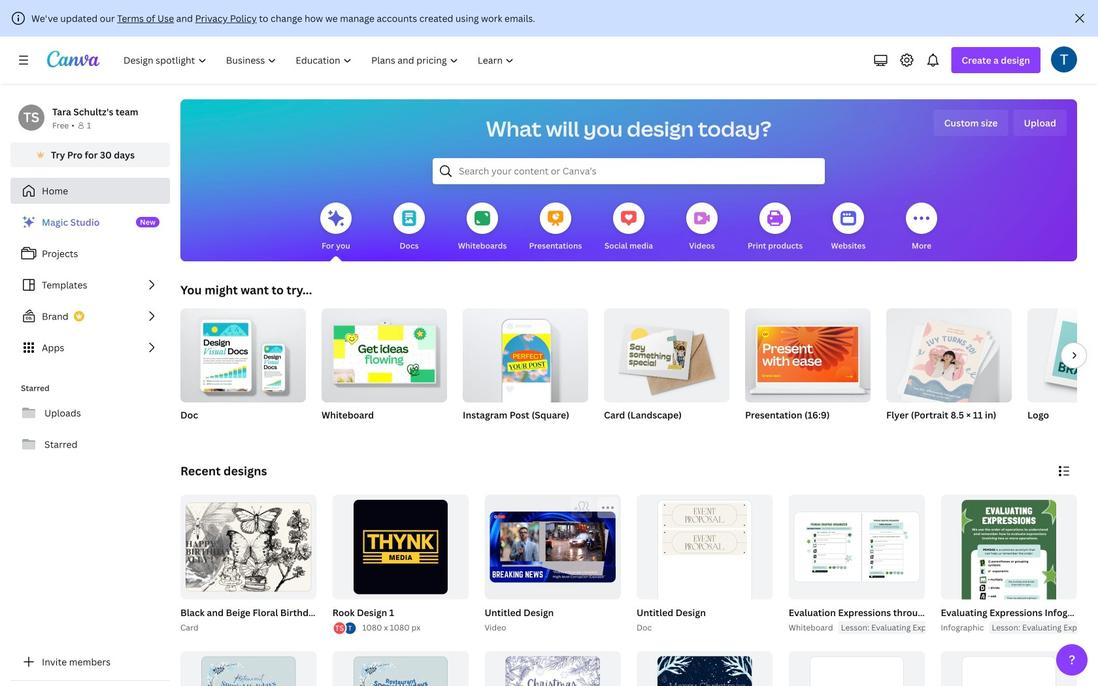 Task type: describe. For each thing, give the bounding box(es) containing it.
tara schultz's team element
[[18, 105, 44, 131]]

tara schultz's team image
[[18, 105, 44, 131]]

tara schultz image
[[1051, 46, 1077, 72]]

Search search field
[[459, 159, 799, 184]]



Task type: locate. For each thing, give the bounding box(es) containing it.
group
[[463, 303, 588, 438], [463, 303, 588, 403], [604, 303, 730, 438], [604, 303, 730, 403], [745, 303, 871, 438], [745, 303, 871, 403], [886, 303, 1012, 438], [886, 303, 1012, 407], [180, 309, 306, 438], [180, 309, 306, 403], [322, 309, 447, 438], [1028, 309, 1098, 438], [1028, 309, 1098, 403], [178, 495, 345, 634], [180, 495, 317, 600], [330, 495, 469, 636], [333, 495, 469, 600], [482, 495, 621, 634], [485, 495, 621, 600], [634, 495, 773, 634], [637, 495, 773, 634], [786, 495, 1031, 634], [789, 495, 925, 600], [938, 495, 1098, 686], [941, 495, 1077, 686], [180, 651, 317, 686], [333, 651, 469, 686], [485, 651, 621, 686], [637, 651, 773, 686], [789, 651, 925, 686], [941, 651, 1077, 686]]

list
[[10, 209, 170, 361], [333, 621, 357, 636]]

1 horizontal spatial list
[[333, 621, 357, 636]]

None search field
[[433, 158, 825, 184]]

0 vertical spatial list
[[10, 209, 170, 361]]

top level navigation element
[[115, 47, 525, 73]]

1 vertical spatial list
[[333, 621, 357, 636]]

0 horizontal spatial list
[[10, 209, 170, 361]]



Task type: vqa. For each thing, say whether or not it's contained in the screenshot.
Greg Robinson Image
no



